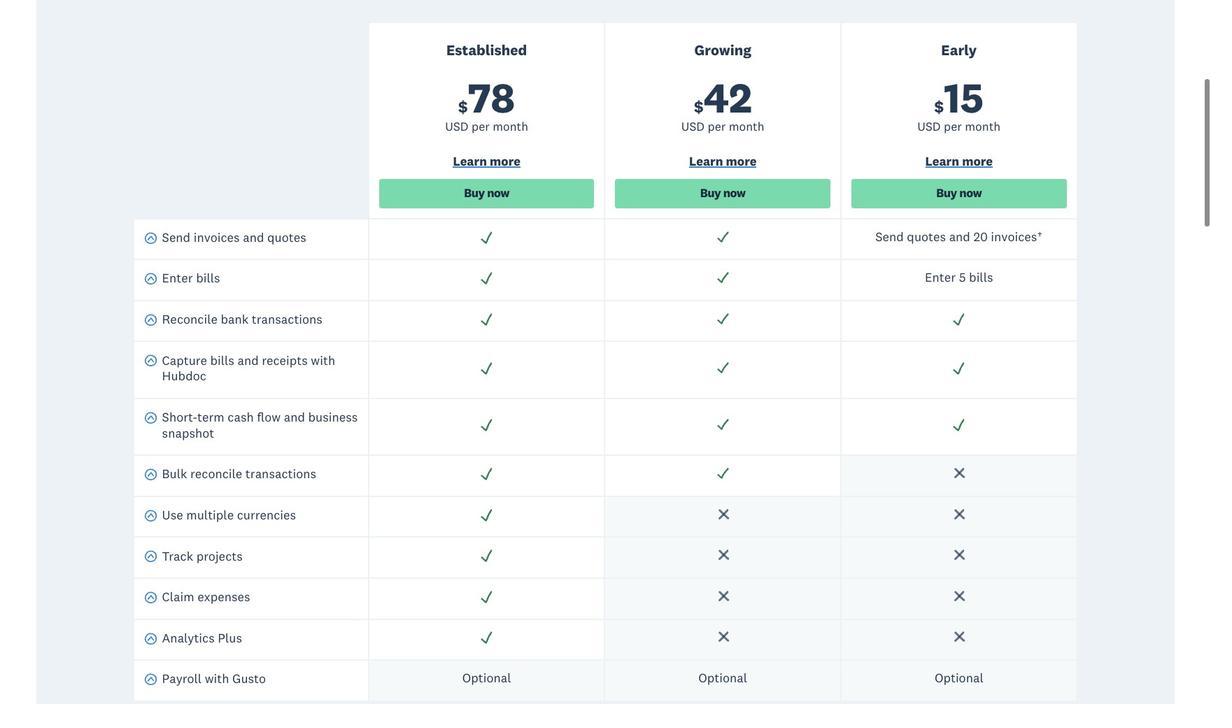 Task type: describe. For each thing, give the bounding box(es) containing it.
cash
[[228, 410, 254, 426]]

business
[[308, 410, 358, 426]]

2 optional from the left
[[699, 671, 748, 687]]

bulk reconcile transactions
[[162, 467, 316, 483]]

payroll with gusto
[[162, 672, 266, 688]]

enter for enter bills
[[162, 271, 193, 287]]

buy now for 78
[[464, 186, 510, 201]]

learn more for 15
[[926, 153, 993, 169]]

currencies
[[237, 508, 296, 524]]

quotes inside button
[[267, 230, 306, 246]]

send invoices and quotes button
[[145, 229, 306, 249]]

send quotes and 20 invoices†
[[876, 229, 1043, 245]]

term
[[197, 410, 225, 426]]

capture bills and receipts with hubdoc
[[162, 353, 335, 385]]

buy now link for 42
[[616, 179, 831, 208]]

analytics plus button
[[145, 630, 242, 650]]

plus
[[218, 631, 242, 647]]

capture
[[162, 353, 207, 369]]

enter bills
[[162, 271, 220, 287]]

bulk reconcile transactions button
[[145, 466, 316, 486]]

short-term cash flow and business snapshot
[[162, 410, 358, 442]]

established
[[447, 41, 527, 60]]

reconcile
[[162, 312, 218, 328]]

transactions for bulk reconcile transactions
[[246, 467, 316, 483]]

claim expenses
[[162, 590, 250, 606]]

learn more link for 78
[[379, 153, 595, 172]]

track projects button
[[145, 548, 243, 568]]

usd for 78
[[445, 119, 469, 134]]

gusto
[[232, 672, 266, 688]]

1 optional from the left
[[463, 671, 511, 687]]

enter bills button
[[145, 270, 220, 290]]

send for send invoices and quotes
[[162, 230, 191, 246]]

excluded image for analytics plus
[[952, 631, 967, 646]]

with inside button
[[205, 672, 229, 688]]

excluded image for bulk reconcile transactions
[[952, 467, 967, 482]]

78
[[468, 72, 515, 124]]

per for 42
[[708, 119, 726, 134]]

42
[[704, 72, 752, 124]]

reconcile bank transactions
[[162, 312, 323, 328]]

bulk
[[162, 467, 187, 483]]

month for 42
[[729, 119, 765, 134]]

learn more link for 15
[[852, 153, 1067, 172]]

buy now for 15
[[937, 186, 982, 201]]

1 horizontal spatial quotes
[[908, 229, 947, 245]]

projects
[[196, 549, 243, 565]]

reconcile bank transactions button
[[145, 311, 323, 331]]

now for 15
[[960, 186, 982, 201]]

buy for 42
[[701, 186, 721, 201]]

learn for 42
[[690, 153, 724, 169]]

bank
[[221, 312, 249, 328]]

usd for 42
[[682, 119, 705, 134]]

bills right '5'
[[970, 270, 994, 286]]

3 optional from the left
[[935, 671, 984, 687]]

use multiple currencies
[[162, 508, 296, 524]]

capture bills and receipts with hubdoc button
[[145, 352, 358, 388]]

hubdoc
[[162, 369, 207, 385]]

analytics
[[162, 631, 215, 647]]

track projects
[[162, 549, 243, 565]]



Task type: vqa. For each thing, say whether or not it's contained in the screenshot.
See in the "See a breakdown of costs including and what's yet to be invoiced in the project accounting software"
no



Task type: locate. For each thing, give the bounding box(es) containing it.
1 learn from the left
[[453, 153, 487, 169]]

3 learn more link from the left
[[852, 153, 1067, 172]]

2 learn more link from the left
[[616, 153, 831, 172]]

buy now link for 78
[[379, 179, 595, 208]]

learn more down '$ 15 usd per month'
[[926, 153, 993, 169]]

usd inside $ 78 usd per month
[[445, 119, 469, 134]]

enter up reconcile
[[162, 271, 193, 287]]

0 horizontal spatial buy now
[[464, 186, 510, 201]]

invoices
[[194, 230, 240, 246]]

2 horizontal spatial learn more link
[[852, 153, 1067, 172]]

bills inside enter bills "button"
[[196, 271, 220, 287]]

2 $ from the left
[[694, 97, 704, 117]]

0 horizontal spatial usd
[[445, 119, 469, 134]]

2 horizontal spatial $
[[935, 97, 945, 117]]

per for 78
[[472, 119, 490, 134]]

month inside $ 42 usd per month
[[729, 119, 765, 134]]

3 now from the left
[[960, 186, 982, 201]]

transactions inside bulk reconcile transactions button
[[246, 467, 316, 483]]

1 $ from the left
[[459, 97, 468, 117]]

1 horizontal spatial learn more
[[690, 153, 757, 169]]

usd inside $ 42 usd per month
[[682, 119, 705, 134]]

month for 78
[[493, 119, 529, 134]]

learn
[[453, 153, 487, 169], [690, 153, 724, 169], [926, 153, 960, 169]]

expenses
[[198, 590, 250, 606]]

2 horizontal spatial now
[[960, 186, 982, 201]]

now for 78
[[487, 186, 510, 201]]

with
[[311, 353, 335, 369], [205, 672, 229, 688]]

transactions for reconcile bank transactions
[[252, 312, 323, 328]]

transactions
[[252, 312, 323, 328], [246, 467, 316, 483]]

$
[[459, 97, 468, 117], [694, 97, 704, 117], [935, 97, 945, 117]]

and inside capture bills and receipts with hubdoc
[[238, 353, 259, 369]]

send
[[876, 229, 904, 245], [162, 230, 191, 246]]

per for 15
[[944, 119, 963, 134]]

1 horizontal spatial enter
[[926, 270, 956, 286]]

1 vertical spatial transactions
[[246, 467, 316, 483]]

enter for enter 5 bills
[[926, 270, 956, 286]]

0 horizontal spatial optional
[[463, 671, 511, 687]]

transactions up 'currencies' on the bottom left of the page
[[246, 467, 316, 483]]

1 buy now link from the left
[[379, 179, 595, 208]]

1 horizontal spatial buy
[[701, 186, 721, 201]]

$ inside $ 42 usd per month
[[694, 97, 704, 117]]

more down $ 78 usd per month
[[490, 153, 521, 169]]

and left 20
[[950, 229, 971, 245]]

and inside short-term cash flow and business snapshot
[[284, 410, 305, 426]]

bills right capture
[[210, 353, 234, 369]]

2 horizontal spatial usd
[[918, 119, 941, 134]]

and for 20
[[950, 229, 971, 245]]

learn more for 42
[[690, 153, 757, 169]]

month inside $ 78 usd per month
[[493, 119, 529, 134]]

buy now
[[464, 186, 510, 201], [701, 186, 746, 201], [937, 186, 982, 201]]

0 horizontal spatial enter
[[162, 271, 193, 287]]

buy for 78
[[464, 186, 485, 201]]

learn more for 78
[[453, 153, 521, 169]]

transactions inside the reconcile bank transactions button
[[252, 312, 323, 328]]

multiple
[[186, 508, 234, 524]]

1 buy now from the left
[[464, 186, 510, 201]]

2 now from the left
[[724, 186, 746, 201]]

transactions up receipts
[[252, 312, 323, 328]]

3 month from the left
[[966, 119, 1001, 134]]

claim
[[162, 590, 194, 606]]

use
[[162, 508, 183, 524]]

0 horizontal spatial $
[[459, 97, 468, 117]]

more for 15
[[963, 153, 993, 169]]

learn for 15
[[926, 153, 960, 169]]

payroll with gusto button
[[145, 671, 266, 691]]

learn more down $ 78 usd per month
[[453, 153, 521, 169]]

1 horizontal spatial now
[[724, 186, 746, 201]]

reconcile
[[190, 467, 242, 483]]

2 horizontal spatial buy now link
[[852, 179, 1067, 208]]

usd inside '$ 15 usd per month'
[[918, 119, 941, 134]]

0 horizontal spatial now
[[487, 186, 510, 201]]

1 usd from the left
[[445, 119, 469, 134]]

0 horizontal spatial more
[[490, 153, 521, 169]]

2 learn from the left
[[690, 153, 724, 169]]

2 per from the left
[[708, 119, 726, 134]]

bills inside capture bills and receipts with hubdoc
[[210, 353, 234, 369]]

buy
[[464, 186, 485, 201], [701, 186, 721, 201], [937, 186, 958, 201]]

payroll
[[162, 672, 202, 688]]

1 buy from the left
[[464, 186, 485, 201]]

0 horizontal spatial learn more link
[[379, 153, 595, 172]]

$ down the established
[[459, 97, 468, 117]]

1 learn more from the left
[[453, 153, 521, 169]]

1 now from the left
[[487, 186, 510, 201]]

more for 78
[[490, 153, 521, 169]]

1 horizontal spatial send
[[876, 229, 904, 245]]

20
[[974, 229, 988, 245]]

receipts
[[262, 353, 308, 369]]

0 horizontal spatial with
[[205, 672, 229, 688]]

per inside '$ 15 usd per month'
[[944, 119, 963, 134]]

enter 5 bills
[[926, 270, 994, 286]]

buy now for 42
[[701, 186, 746, 201]]

1 horizontal spatial usd
[[682, 119, 705, 134]]

1 month from the left
[[493, 119, 529, 134]]

excluded image
[[952, 467, 967, 482], [952, 549, 967, 564], [716, 590, 731, 605], [716, 631, 731, 646], [952, 631, 967, 646]]

buy now link for 15
[[852, 179, 1067, 208]]

3 buy now from the left
[[937, 186, 982, 201]]

1 horizontal spatial month
[[729, 119, 765, 134]]

learn for 78
[[453, 153, 487, 169]]

quotes
[[908, 229, 947, 245], [267, 230, 306, 246]]

learn more
[[453, 153, 521, 169], [690, 153, 757, 169], [926, 153, 993, 169]]

2 horizontal spatial buy now
[[937, 186, 982, 201]]

1 horizontal spatial per
[[708, 119, 726, 134]]

month
[[493, 119, 529, 134], [729, 119, 765, 134], [966, 119, 1001, 134]]

short-
[[162, 410, 197, 426]]

0 vertical spatial with
[[311, 353, 335, 369]]

excluded image for track projects
[[952, 549, 967, 564]]

bills for capture bills and receipts with hubdoc
[[210, 353, 234, 369]]

0 horizontal spatial buy now link
[[379, 179, 595, 208]]

analytics plus
[[162, 631, 242, 647]]

0 horizontal spatial learn
[[453, 153, 487, 169]]

learn more link
[[379, 153, 595, 172], [616, 153, 831, 172], [852, 153, 1067, 172]]

track
[[162, 549, 193, 565]]

bills down invoices
[[196, 271, 220, 287]]

$ for 78
[[459, 97, 468, 117]]

learn more down $ 42 usd per month
[[690, 153, 757, 169]]

claim expenses button
[[145, 589, 250, 609]]

enter left '5'
[[926, 270, 956, 286]]

learn down $ 78 usd per month
[[453, 153, 487, 169]]

now
[[487, 186, 510, 201], [724, 186, 746, 201], [960, 186, 982, 201]]

and right invoices
[[243, 230, 264, 246]]

2 horizontal spatial learn more
[[926, 153, 993, 169]]

usd
[[445, 119, 469, 134], [682, 119, 705, 134], [918, 119, 941, 134]]

enter
[[926, 270, 956, 286], [162, 271, 193, 287]]

0 horizontal spatial send
[[162, 230, 191, 246]]

more down '$ 15 usd per month'
[[963, 153, 993, 169]]

3 usd from the left
[[918, 119, 941, 134]]

$ down early
[[935, 97, 945, 117]]

0 horizontal spatial month
[[493, 119, 529, 134]]

2 horizontal spatial month
[[966, 119, 1001, 134]]

and
[[950, 229, 971, 245], [243, 230, 264, 246], [238, 353, 259, 369], [284, 410, 305, 426]]

3 more from the left
[[963, 153, 993, 169]]

and for receipts
[[238, 353, 259, 369]]

and right flow
[[284, 410, 305, 426]]

$ 78 usd per month
[[445, 72, 529, 134]]

1 horizontal spatial optional
[[699, 671, 748, 687]]

3 learn from the left
[[926, 153, 960, 169]]

2 buy now link from the left
[[616, 179, 831, 208]]

2 buy now from the left
[[701, 186, 746, 201]]

1 vertical spatial with
[[205, 672, 229, 688]]

$ inside '$ 15 usd per month'
[[935, 97, 945, 117]]

0 horizontal spatial quotes
[[267, 230, 306, 246]]

3 learn more from the left
[[926, 153, 993, 169]]

snapshot
[[162, 425, 214, 442]]

included image
[[716, 230, 731, 245], [716, 271, 731, 286], [480, 312, 494, 327], [480, 361, 494, 376], [716, 361, 731, 376], [716, 418, 731, 433], [480, 467, 494, 482], [480, 549, 494, 564], [480, 590, 494, 605], [480, 631, 494, 646]]

$ inside $ 78 usd per month
[[459, 97, 468, 117]]

enter inside "button"
[[162, 271, 193, 287]]

with left gusto
[[205, 672, 229, 688]]

use multiple currencies button
[[145, 507, 296, 527]]

and for quotes
[[243, 230, 264, 246]]

send invoices and quotes
[[162, 230, 306, 246]]

2 buy from the left
[[701, 186, 721, 201]]

and left receipts
[[238, 353, 259, 369]]

bills
[[970, 270, 994, 286], [196, 271, 220, 287], [210, 353, 234, 369]]

per inside $ 42 usd per month
[[708, 119, 726, 134]]

$ 42 usd per month
[[682, 72, 765, 134]]

learn more link down '$ 15 usd per month'
[[852, 153, 1067, 172]]

flow
[[257, 410, 281, 426]]

learn down $ 42 usd per month
[[690, 153, 724, 169]]

more for 42
[[726, 153, 757, 169]]

learn more link down $ 42 usd per month
[[616, 153, 831, 172]]

buy for 15
[[937, 186, 958, 201]]

$ down 'growing'
[[694, 97, 704, 117]]

$ for 42
[[694, 97, 704, 117]]

2 horizontal spatial buy
[[937, 186, 958, 201]]

optional
[[463, 671, 511, 687], [699, 671, 748, 687], [935, 671, 984, 687]]

0 horizontal spatial buy
[[464, 186, 485, 201]]

1 horizontal spatial $
[[694, 97, 704, 117]]

2 horizontal spatial per
[[944, 119, 963, 134]]

send inside button
[[162, 230, 191, 246]]

0 vertical spatial transactions
[[252, 312, 323, 328]]

1 per from the left
[[472, 119, 490, 134]]

3 buy from the left
[[937, 186, 958, 201]]

1 more from the left
[[490, 153, 521, 169]]

with inside capture bills and receipts with hubdoc
[[311, 353, 335, 369]]

5
[[960, 270, 966, 286]]

more
[[490, 153, 521, 169], [726, 153, 757, 169], [963, 153, 993, 169]]

15
[[945, 72, 984, 124]]

per inside $ 78 usd per month
[[472, 119, 490, 134]]

learn more link down $ 78 usd per month
[[379, 153, 595, 172]]

more down $ 42 usd per month
[[726, 153, 757, 169]]

1 horizontal spatial more
[[726, 153, 757, 169]]

3 $ from the left
[[935, 97, 945, 117]]

with right receipts
[[311, 353, 335, 369]]

now for 42
[[724, 186, 746, 201]]

2 horizontal spatial optional
[[935, 671, 984, 687]]

1 horizontal spatial learn
[[690, 153, 724, 169]]

0 horizontal spatial per
[[472, 119, 490, 134]]

included image
[[480, 230, 494, 245], [480, 271, 494, 286], [716, 312, 731, 327], [952, 312, 967, 327], [952, 361, 967, 376], [480, 418, 494, 433], [952, 418, 967, 433], [716, 467, 731, 482], [480, 508, 494, 523]]

2 usd from the left
[[682, 119, 705, 134]]

2 more from the left
[[726, 153, 757, 169]]

2 horizontal spatial more
[[963, 153, 993, 169]]

month for 15
[[966, 119, 1001, 134]]

$ 15 usd per month
[[918, 72, 1001, 134]]

buy now link
[[379, 179, 595, 208], [616, 179, 831, 208], [852, 179, 1067, 208]]

1 horizontal spatial learn more link
[[616, 153, 831, 172]]

2 horizontal spatial learn
[[926, 153, 960, 169]]

short-term cash flow and business snapshot button
[[145, 409, 358, 445]]

3 buy now link from the left
[[852, 179, 1067, 208]]

excluded image
[[716, 508, 731, 523], [952, 508, 967, 523], [716, 549, 731, 564], [952, 590, 967, 605]]

2 learn more from the left
[[690, 153, 757, 169]]

0 horizontal spatial learn more
[[453, 153, 521, 169]]

usd for 15
[[918, 119, 941, 134]]

invoices†
[[992, 229, 1043, 245]]

learn down '$ 15 usd per month'
[[926, 153, 960, 169]]

learn more link for 42
[[616, 153, 831, 172]]

3 per from the left
[[944, 119, 963, 134]]

growing
[[695, 41, 752, 60]]

$ for 15
[[935, 97, 945, 117]]

1 learn more link from the left
[[379, 153, 595, 172]]

1 horizontal spatial buy now link
[[616, 179, 831, 208]]

1 horizontal spatial with
[[311, 353, 335, 369]]

month inside '$ 15 usd per month'
[[966, 119, 1001, 134]]

send for send quotes and 20 invoices†
[[876, 229, 904, 245]]

per
[[472, 119, 490, 134], [708, 119, 726, 134], [944, 119, 963, 134]]

early
[[942, 41, 977, 60]]

1 horizontal spatial buy now
[[701, 186, 746, 201]]

bills for enter bills
[[196, 271, 220, 287]]

2 month from the left
[[729, 119, 765, 134]]



